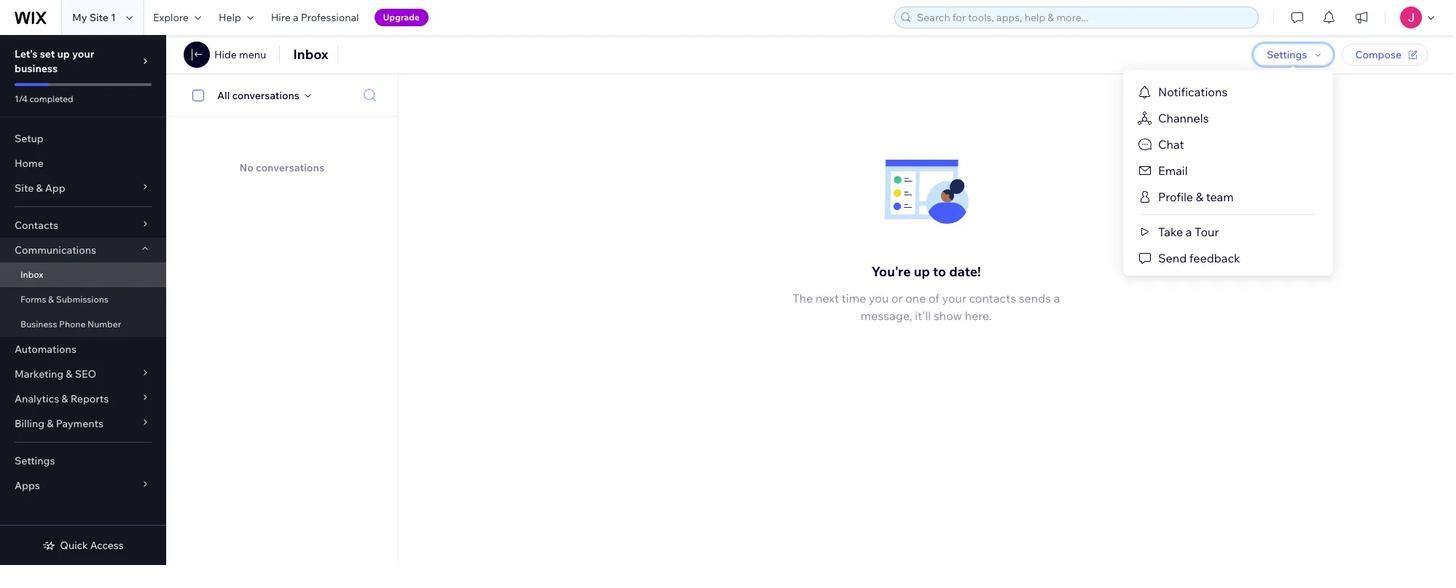 Task type: locate. For each thing, give the bounding box(es) containing it.
1/4 completed
[[15, 93, 73, 104]]

a for hire
[[293, 11, 299, 24]]

number
[[88, 319, 121, 330]]

to
[[933, 263, 947, 280]]

no conversations
[[240, 161, 325, 174]]

contacts
[[15, 219, 58, 232]]

time
[[842, 291, 867, 306]]

& for billing
[[47, 417, 54, 430]]

home
[[15, 157, 44, 170]]

0 vertical spatial conversations
[[232, 89, 300, 102]]

home link
[[0, 151, 166, 176]]

site left 1
[[89, 11, 109, 24]]

setup link
[[0, 126, 166, 151]]

a right hire
[[293, 11, 299, 24]]

your up show
[[943, 291, 967, 306]]

& left app
[[36, 182, 43, 195]]

1 vertical spatial your
[[943, 291, 967, 306]]

automations link
[[0, 337, 166, 362]]

hire a professional
[[271, 11, 359, 24]]

of
[[929, 291, 940, 306]]

1 horizontal spatial up
[[914, 263, 930, 280]]

team
[[1207, 190, 1234, 204]]

settings
[[1267, 48, 1308, 61], [15, 454, 55, 467]]

1 horizontal spatial a
[[1054, 291, 1061, 306]]

& right forms
[[48, 294, 54, 305]]

0 horizontal spatial your
[[72, 47, 94, 61]]

0 horizontal spatial a
[[293, 11, 299, 24]]

payments
[[56, 417, 104, 430]]

you
[[869, 291, 889, 306]]

up left to
[[914, 263, 930, 280]]

notifications
[[1159, 85, 1228, 99]]

&
[[36, 182, 43, 195], [1196, 190, 1204, 204], [48, 294, 54, 305], [66, 368, 73, 381], [61, 392, 68, 405], [47, 417, 54, 430]]

site down the home
[[15, 182, 34, 195]]

a inside button
[[1186, 225, 1193, 239]]

menu
[[239, 48, 266, 61]]

your right set
[[72, 47, 94, 61]]

up
[[57, 47, 70, 61], [914, 263, 930, 280]]

& left reports
[[61, 392, 68, 405]]

next
[[816, 291, 839, 306]]

settings up "notifications" button
[[1267, 48, 1308, 61]]

a
[[293, 11, 299, 24], [1186, 225, 1193, 239], [1054, 291, 1061, 306]]

contacts
[[970, 291, 1017, 306]]

your
[[72, 47, 94, 61], [943, 291, 967, 306]]

hide menu button down help
[[184, 42, 266, 68]]

1 horizontal spatial inbox
[[293, 46, 329, 63]]

conversations right no
[[256, 161, 325, 174]]

profile
[[1159, 190, 1194, 204]]

hide menu button down help button
[[214, 48, 266, 61]]

all
[[217, 89, 230, 102]]

business
[[20, 319, 57, 330]]

hide menu button
[[184, 42, 266, 68], [214, 48, 266, 61]]

2 vertical spatial a
[[1054, 291, 1061, 306]]

settings for settings link
[[15, 454, 55, 467]]

up right set
[[57, 47, 70, 61]]

0 vertical spatial a
[[293, 11, 299, 24]]

upgrade
[[383, 12, 420, 23]]

1
[[111, 11, 116, 24]]

quick
[[60, 539, 88, 552]]

business
[[15, 62, 58, 75]]

& for analytics
[[61, 392, 68, 405]]

hide
[[214, 48, 237, 61]]

0 vertical spatial inbox
[[293, 46, 329, 63]]

site
[[89, 11, 109, 24], [15, 182, 34, 195]]

1 vertical spatial up
[[914, 263, 930, 280]]

marketing & seo button
[[0, 362, 166, 386]]

settings up apps
[[15, 454, 55, 467]]

1/4
[[15, 93, 28, 104]]

0 horizontal spatial settings
[[15, 454, 55, 467]]

0 vertical spatial your
[[72, 47, 94, 61]]

communications
[[15, 244, 96, 257]]

conversations right all at top
[[232, 89, 300, 102]]

all conversations
[[217, 89, 300, 102]]

conversations for all conversations
[[232, 89, 300, 102]]

contacts button
[[0, 213, 166, 238]]

explore
[[153, 11, 189, 24]]

1 vertical spatial settings
[[15, 454, 55, 467]]

0 vertical spatial up
[[57, 47, 70, 61]]

automations
[[15, 343, 77, 356]]

0 horizontal spatial site
[[15, 182, 34, 195]]

business phone number
[[20, 319, 121, 330]]

0 horizontal spatial up
[[57, 47, 70, 61]]

0 horizontal spatial inbox
[[20, 269, 43, 280]]

billing
[[15, 417, 45, 430]]

1 vertical spatial conversations
[[256, 161, 325, 174]]

settings inside sidebar element
[[15, 454, 55, 467]]

forms & submissions link
[[0, 287, 166, 312]]

Search for tools, apps, help & more... field
[[913, 7, 1254, 28]]

here.
[[965, 309, 992, 323]]

inbox inside sidebar element
[[20, 269, 43, 280]]

1 vertical spatial inbox
[[20, 269, 43, 280]]

date!
[[950, 263, 982, 280]]

2 horizontal spatial a
[[1186, 225, 1193, 239]]

a right sends
[[1054, 291, 1061, 306]]

1 vertical spatial a
[[1186, 225, 1193, 239]]

a left tour
[[1186, 225, 1193, 239]]

0 vertical spatial settings
[[1267, 48, 1308, 61]]

1 horizontal spatial your
[[943, 291, 967, 306]]

chat button
[[1124, 131, 1334, 158]]

inbox
[[293, 46, 329, 63], [20, 269, 43, 280]]

message,
[[861, 309, 913, 323]]

& left team
[[1196, 190, 1204, 204]]

up inside let's set up your business
[[57, 47, 70, 61]]

settings inside button
[[1267, 48, 1308, 61]]

upgrade button
[[374, 9, 429, 26]]

one
[[906, 291, 926, 306]]

None checkbox
[[184, 86, 217, 104]]

1 horizontal spatial settings
[[1267, 48, 1308, 61]]

& inside "popup button"
[[61, 392, 68, 405]]

& inside popup button
[[47, 417, 54, 430]]

inbox up forms
[[20, 269, 43, 280]]

1 horizontal spatial site
[[89, 11, 109, 24]]

you're up to date!
[[872, 263, 982, 280]]

take a tour button
[[1124, 219, 1334, 245]]

billing & payments
[[15, 417, 104, 430]]

& for site
[[36, 182, 43, 195]]

1 vertical spatial site
[[15, 182, 34, 195]]

inbox down hire a professional
[[293, 46, 329, 63]]

it'll
[[915, 309, 931, 323]]

hide menu
[[214, 48, 266, 61]]

& left "seo"
[[66, 368, 73, 381]]

profile & team button
[[1124, 184, 1334, 210]]

set
[[40, 47, 55, 61]]

& right billing
[[47, 417, 54, 430]]

settings for settings button
[[1267, 48, 1308, 61]]

no
[[240, 161, 254, 174]]

& inside button
[[1196, 190, 1204, 204]]



Task type: vqa. For each thing, say whether or not it's contained in the screenshot.
up to the left
yes



Task type: describe. For each thing, give the bounding box(es) containing it.
help button
[[210, 0, 262, 35]]

send feedback button
[[1124, 245, 1334, 271]]

sidebar element
[[0, 35, 166, 565]]

analytics & reports button
[[0, 386, 166, 411]]

billing & payments button
[[0, 411, 166, 436]]

tour
[[1195, 225, 1220, 239]]

site & app button
[[0, 176, 166, 201]]

you're
[[872, 263, 911, 280]]

channels
[[1159, 111, 1209, 125]]

completed
[[29, 93, 73, 104]]

access
[[90, 539, 124, 552]]

site & app
[[15, 182, 65, 195]]

quick access
[[60, 539, 124, 552]]

a for take
[[1186, 225, 1193, 239]]

compose button
[[1343, 44, 1429, 66]]

apps
[[15, 479, 40, 492]]

marketing & seo
[[15, 368, 96, 381]]

& for marketing
[[66, 368, 73, 381]]

conversations for no conversations
[[256, 161, 325, 174]]

send feedback
[[1159, 251, 1241, 265]]

a inside the 'the next time you or one of your contacts sends a message, it'll show here.'
[[1054, 291, 1061, 306]]

feedback
[[1190, 251, 1241, 265]]

& for forms
[[48, 294, 54, 305]]

the next time you or one of your contacts sends a message, it'll show here.
[[793, 291, 1061, 323]]

analytics & reports
[[15, 392, 109, 405]]

email button
[[1124, 158, 1334, 184]]

let's
[[15, 47, 38, 61]]

profile & team
[[1159, 190, 1234, 204]]

your inside let's set up your business
[[72, 47, 94, 61]]

compose
[[1356, 48, 1402, 61]]

marketing
[[15, 368, 64, 381]]

settings button
[[1254, 44, 1334, 66]]

& for profile
[[1196, 190, 1204, 204]]

show
[[934, 309, 963, 323]]

notifications button
[[1124, 79, 1334, 105]]

email
[[1159, 163, 1188, 178]]

phone
[[59, 319, 86, 330]]

reports
[[70, 392, 109, 405]]

apps button
[[0, 473, 166, 498]]

take
[[1159, 225, 1184, 239]]

take a tour
[[1159, 225, 1220, 239]]

hire a professional link
[[262, 0, 368, 35]]

analytics
[[15, 392, 59, 405]]

communications button
[[0, 238, 166, 263]]

forms
[[20, 294, 46, 305]]

setup
[[15, 132, 44, 145]]

my
[[72, 11, 87, 24]]

0 vertical spatial site
[[89, 11, 109, 24]]

sends
[[1019, 291, 1052, 306]]

seo
[[75, 368, 96, 381]]

site inside popup button
[[15, 182, 34, 195]]

hire
[[271, 11, 291, 24]]

professional
[[301, 11, 359, 24]]

business phone number link
[[0, 312, 166, 337]]

app
[[45, 182, 65, 195]]

channels button
[[1124, 105, 1334, 131]]

chat
[[1159, 137, 1185, 152]]

quick access button
[[43, 539, 124, 552]]

send
[[1159, 251, 1187, 265]]

forms & submissions
[[20, 294, 109, 305]]

your inside the 'the next time you or one of your contacts sends a message, it'll show here.'
[[943, 291, 967, 306]]

or
[[892, 291, 903, 306]]

help
[[219, 11, 241, 24]]

the
[[793, 291, 813, 306]]

inbox link
[[0, 263, 166, 287]]

let's set up your business
[[15, 47, 94, 75]]

settings link
[[0, 448, 166, 473]]

submissions
[[56, 294, 109, 305]]

my site 1
[[72, 11, 116, 24]]



